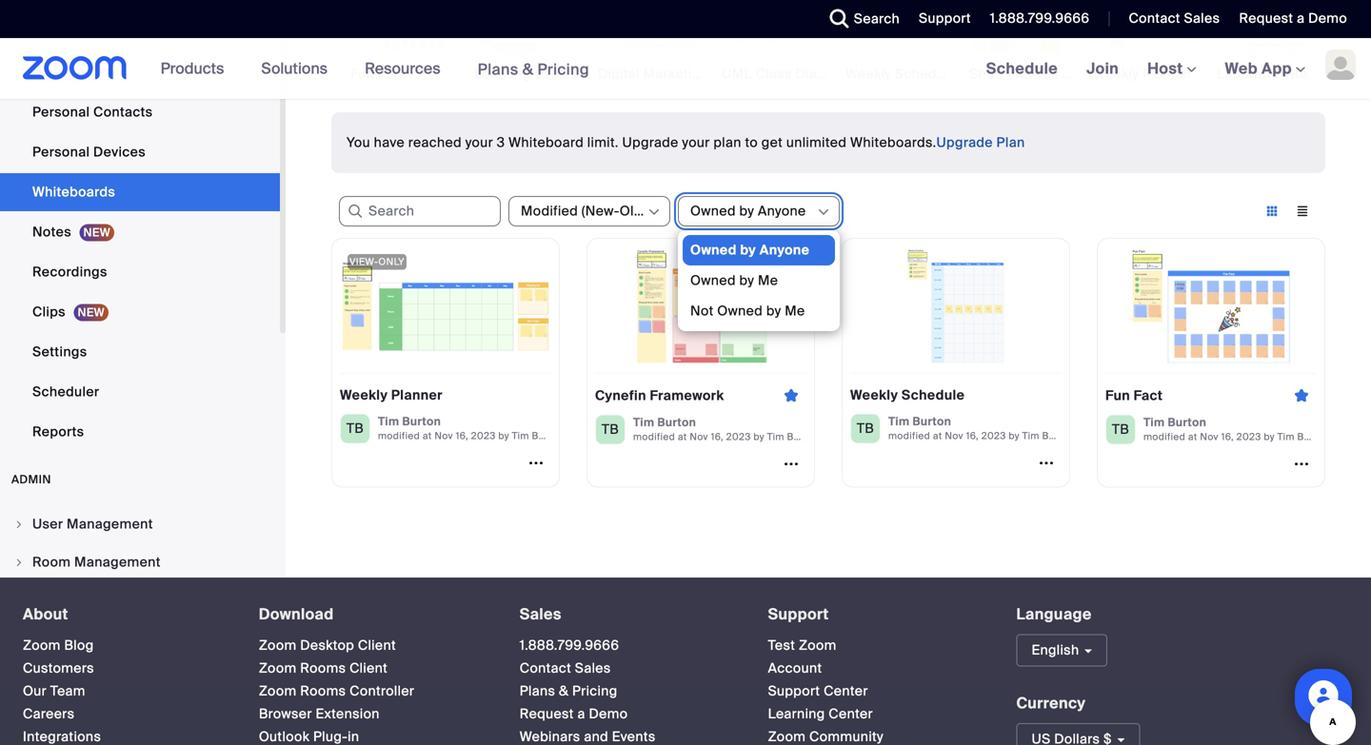 Task type: vqa. For each thing, say whether or not it's contained in the screenshot.
Controller
yes



Task type: describe. For each thing, give the bounding box(es) containing it.
scheduler
[[32, 383, 99, 401]]

banner containing products
[[0, 38, 1372, 100]]

products button
[[161, 38, 233, 99]]

test zoom account support center learning center
[[768, 637, 873, 723]]

zoom inside test zoom account support center learning center
[[799, 637, 837, 655]]

thumbnail of weekly planner image
[[340, 247, 551, 366]]

controller
[[350, 683, 415, 701]]

whiteboard
[[509, 134, 584, 151]]

& inside product information navigation
[[523, 59, 534, 79]]

tim burton modified at nov 16, 2023 by tim burton for more options for fun fact image at the bottom
[[1144, 416, 1330, 444]]

currency
[[1017, 694, 1086, 714]]

fun inside 'application'
[[1106, 387, 1131, 405]]

show and tell with a twist element
[[966, 65, 1137, 84]]

list box containing owned by anyone
[[683, 235, 835, 327]]

contacts
[[93, 103, 153, 121]]

products
[[161, 59, 224, 79]]

upgrade plan button
[[937, 128, 1025, 158]]

extension
[[316, 706, 380, 723]]

click to unstar the whiteboard fun fact image
[[1287, 387, 1317, 405]]

solutions
[[261, 59, 328, 79]]

0 horizontal spatial me
[[758, 272, 778, 290]]

by inside owned by anyone popup button
[[740, 202, 755, 220]]

tb for cynefin framework, modified at nov 16, 2023 by tim burton, link, starred element
[[602, 421, 619, 438]]

zoom rooms client link
[[259, 660, 388, 678]]

plan
[[714, 134, 742, 151]]

personal for personal contacts
[[32, 103, 90, 121]]

tell
[[1036, 65, 1059, 83]]

management for user management
[[67, 516, 153, 533]]

report
[[1291, 65, 1335, 83]]

at for more options for weekly schedule 'icon'
[[933, 430, 943, 443]]

1.888.799.9666 contact sales plans & pricing request a demo
[[520, 637, 628, 723]]

digital marketing canvas element
[[594, 65, 760, 84]]

modified (new-old) button
[[521, 197, 646, 226]]

reached
[[408, 134, 462, 151]]

owned up owned by me
[[691, 241, 737, 259]]

personal devices
[[32, 143, 146, 161]]

to
[[745, 134, 758, 151]]

owned by me
[[691, 272, 778, 290]]

not owned by me
[[691, 302, 805, 320]]

personal for personal devices
[[32, 143, 90, 161]]

plans inside product information navigation
[[478, 59, 519, 79]]

web app
[[1225, 59, 1292, 79]]

0 vertical spatial support
[[919, 10, 971, 27]]

management for room management
[[74, 554, 161, 571]]

tb for weekly schedule, modified at nov 16, 2023 by tim burton, link element
[[857, 420, 875, 438]]

16, for more options for fun fact image at the bottom
[[1222, 431, 1234, 444]]

plan
[[997, 134, 1025, 151]]

recordings
[[32, 263, 107, 281]]

0 vertical spatial center
[[824, 683, 868, 701]]

right image
[[13, 519, 25, 531]]

modified for weekly schedule, modified at nov 16, 2023 by tim burton, link element
[[889, 430, 931, 443]]

laboratory report
[[1217, 65, 1335, 83]]

not
[[691, 302, 714, 320]]

0 vertical spatial client
[[358, 637, 396, 655]]

& inside 1.888.799.9666 contact sales plans & pricing request a demo
[[559, 683, 569, 701]]

careers
[[23, 706, 75, 723]]

grid mode, selected image
[[1257, 203, 1288, 220]]

app
[[1262, 59, 1292, 79]]

tim burton modified at nov 16, 2023 by tim burton for more options for weekly planner image
[[378, 415, 564, 443]]

account
[[768, 660, 822, 678]]

modified for fun fact, modified at nov 16, 2023 by tim burton, link, starred element
[[1144, 431, 1186, 444]]

3
[[497, 134, 505, 151]]

fun fact, modified at nov 16, 2023 by tim burton, link, starred element
[[1097, 238, 1330, 488]]

laboratory report button
[[1213, 0, 1335, 84]]

learning experience canvas button
[[471, 0, 660, 84]]

cynefin
[[595, 387, 647, 405]]

list mode, not selected image
[[1288, 203, 1318, 220]]

language
[[1017, 605, 1092, 625]]

browser extension link
[[259, 706, 380, 723]]

only
[[379, 256, 405, 268]]

room
[[32, 554, 71, 571]]

show
[[970, 65, 1005, 83]]

contact sales
[[1129, 10, 1220, 27]]

weekly planner element
[[1090, 65, 1204, 84]]

user
[[32, 516, 63, 533]]

zoom rooms controller link
[[259, 683, 415, 701]]

download link
[[259, 605, 334, 625]]

1 horizontal spatial demo
[[1309, 10, 1348, 27]]

laboratory report element
[[1213, 65, 1335, 84]]

search
[[854, 10, 900, 28]]

web
[[1225, 59, 1258, 79]]

uml class diagram
[[722, 65, 851, 83]]

join link
[[1073, 38, 1134, 99]]

weekly schedule, modified at nov 16, 2023 by tim burton, link element
[[842, 238, 1074, 488]]

whiteboards.
[[851, 134, 937, 151]]

modified (new-old)
[[521, 202, 646, 220]]

tb for fun fact, modified at nov 16, 2023 by tim burton, link, starred element
[[1112, 421, 1130, 438]]

more options for weekly planner image
[[521, 455, 551, 472]]

uml class diagram button
[[718, 0, 851, 84]]

join
[[1087, 59, 1119, 79]]

2023 for more options for cynefin framework icon
[[726, 431, 751, 444]]

a inside 1.888.799.9666 contact sales plans & pricing request a demo
[[578, 706, 586, 723]]

digital marketing canvas button
[[594, 0, 760, 84]]

2 owned by anyone from the top
[[691, 241, 810, 259]]

whiteboards
[[32, 183, 115, 201]]

admin
[[11, 472, 51, 487]]

zoom desktop client zoom rooms client zoom rooms controller browser extension
[[259, 637, 415, 723]]

customers
[[23, 660, 94, 678]]

16, for more options for cynefin framework icon
[[711, 431, 724, 444]]

fun fact application
[[1106, 381, 1317, 411]]

twist
[[1104, 65, 1137, 83]]

webinars link
[[0, 13, 280, 51]]

show and tell with a twist button
[[966, 0, 1137, 84]]

cynefin framework, modified at nov 16, 2023 by tim burton, link, starred element
[[587, 238, 819, 488]]

canvas for learning experience canvas
[[612, 65, 660, 83]]

settings link
[[0, 333, 280, 371]]

1 vertical spatial weekly schedule
[[851, 387, 965, 404]]

uml class diagram element
[[718, 65, 851, 84]]

show and tell with a twist
[[970, 65, 1137, 83]]

thumbnail of fun fact image
[[1106, 247, 1317, 366]]

zoom logo image
[[23, 56, 127, 80]]

framework
[[650, 387, 724, 405]]

1 your from the left
[[465, 134, 493, 151]]

personal menu menu
[[0, 0, 280, 453]]

desktop
[[300, 637, 355, 655]]

old)
[[620, 202, 646, 220]]

0 vertical spatial request
[[1240, 10, 1294, 27]]

you
[[347, 134, 370, 151]]

weekly schedule button
[[842, 0, 957, 84]]

tim burton modified at nov 16, 2023 by tim burton for more options for weekly schedule 'icon'
[[889, 415, 1074, 443]]

click to unstar the whiteboard cynefin framework image
[[776, 387, 807, 405]]

unlimited
[[787, 134, 847, 151]]

2 your from the left
[[682, 134, 710, 151]]

more options for fun fact image
[[1287, 456, 1317, 473]]

learning center link
[[768, 706, 873, 723]]

careers link
[[23, 706, 75, 723]]

scheduler link
[[0, 373, 280, 411]]

2023 for more options for weekly schedule 'icon'
[[982, 430, 1006, 443]]

schedule inside 'meetings' navigation
[[986, 59, 1058, 79]]

thumbnail of weekly schedule image
[[851, 247, 1062, 366]]

reports link
[[0, 413, 280, 451]]

weekly planner button
[[1090, 0, 1204, 84]]

phone link
[[0, 53, 280, 91]]

clips
[[32, 303, 66, 321]]

fact inside "button"
[[378, 65, 406, 83]]

1.888.799.9666 for 1.888.799.9666
[[990, 10, 1090, 27]]

notes
[[32, 223, 71, 241]]



Task type: locate. For each thing, give the bounding box(es) containing it.
cynefin framework application
[[595, 381, 807, 411]]

0 horizontal spatial planner
[[391, 387, 443, 404]]

2 horizontal spatial a
[[1297, 10, 1305, 27]]

at inside weekly schedule, modified at nov 16, 2023 by tim burton, link element
[[933, 430, 943, 443]]

phone
[[32, 63, 74, 81]]

1 vertical spatial personal
[[32, 143, 90, 161]]

1 horizontal spatial contact
[[1129, 10, 1181, 27]]

tim burton modified at nov 16, 2023 by tim burton inside fun fact, modified at nov 16, 2023 by tim burton, link, starred element
[[1144, 416, 1330, 444]]

plans inside 1.888.799.9666 contact sales plans & pricing request a demo
[[520, 683, 556, 701]]

1 vertical spatial fact
[[1134, 387, 1163, 405]]

1 horizontal spatial upgrade
[[937, 134, 993, 151]]

a down 1.888.799.9666 link
[[578, 706, 586, 723]]

profile picture image
[[1326, 50, 1356, 80]]

0 horizontal spatial request
[[520, 706, 574, 723]]

16,
[[456, 430, 469, 443], [966, 430, 979, 443], [711, 431, 724, 444], [1222, 431, 1234, 444]]

nov for more options for weekly schedule 'icon'
[[945, 430, 964, 443]]

at inside fun fact, modified at nov 16, 2023 by tim burton, link, starred element
[[1189, 431, 1198, 444]]

1 horizontal spatial 1.888.799.9666
[[990, 10, 1090, 27]]

schedule
[[986, 59, 1058, 79], [895, 65, 957, 83], [902, 387, 965, 404]]

& left experience
[[523, 59, 534, 79]]

2 personal from the top
[[32, 143, 90, 161]]

Search text field
[[339, 196, 501, 227]]

side navigation navigation
[[0, 0, 286, 735]]

canvas inside learning experience canvas element
[[612, 65, 660, 83]]

2 rooms from the top
[[300, 683, 346, 701]]

customers link
[[23, 660, 94, 678]]

right image
[[13, 557, 25, 569]]

learning inside button
[[474, 65, 531, 83]]

learning up 3
[[474, 65, 531, 83]]

tim burton modified at nov 16, 2023 by tim burton down fun fact 'application' in the right of the page
[[1144, 416, 1330, 444]]

uml
[[722, 65, 752, 83]]

product information navigation
[[146, 38, 604, 100]]

marketing
[[643, 65, 709, 83]]

0 horizontal spatial fact
[[378, 65, 406, 83]]

&
[[523, 59, 534, 79], [559, 683, 569, 701]]

0 vertical spatial me
[[758, 272, 778, 290]]

1 vertical spatial fun
[[1106, 387, 1131, 405]]

management up room management
[[67, 516, 153, 533]]

0 horizontal spatial demo
[[589, 706, 628, 723]]

1 horizontal spatial your
[[682, 134, 710, 151]]

experience
[[535, 65, 609, 83]]

about
[[23, 605, 68, 625]]

admin menu menu
[[0, 507, 280, 735]]

1 horizontal spatial fun fact
[[1106, 387, 1163, 405]]

planner inside button
[[1143, 65, 1193, 83]]

notes link
[[0, 213, 280, 251]]

0 horizontal spatial contact
[[520, 660, 572, 678]]

center up learning center link
[[824, 683, 868, 701]]

list box
[[683, 235, 835, 327]]

owned by anyone inside owned by anyone popup button
[[691, 202, 806, 220]]

nov inside fun fact, modified at nov 16, 2023 by tim burton, link, starred element
[[1200, 431, 1219, 444]]

more options for weekly schedule image
[[1032, 455, 1062, 472]]

0 vertical spatial weekly schedule
[[846, 65, 957, 83]]

0 horizontal spatial canvas
[[612, 65, 660, 83]]

owned by anyone button
[[691, 197, 815, 226]]

2 vertical spatial sales
[[575, 660, 611, 678]]

2 vertical spatial support
[[768, 683, 820, 701]]

me up click to unstar the whiteboard cynefin framework image
[[785, 302, 805, 320]]

0 vertical spatial &
[[523, 59, 534, 79]]

1 vertical spatial contact
[[520, 660, 572, 678]]

1 vertical spatial &
[[559, 683, 569, 701]]

learning experience canvas
[[474, 65, 660, 83]]

0 vertical spatial fun fact
[[351, 65, 406, 83]]

fact inside 'application'
[[1134, 387, 1163, 405]]

sales up 1.888.799.9666 link
[[520, 605, 562, 625]]

1 vertical spatial rooms
[[300, 683, 346, 701]]

nov inside cynefin framework, modified at nov 16, 2023 by tim burton, link, starred element
[[690, 431, 708, 444]]

owned down owned by me
[[718, 302, 763, 320]]

1 horizontal spatial plans
[[520, 683, 556, 701]]

management inside room management menu item
[[74, 554, 161, 571]]

cynefin framework
[[595, 387, 724, 405]]

by inside cynefin framework, modified at nov 16, 2023 by tim burton, link, starred element
[[754, 431, 765, 444]]

owned up not
[[691, 272, 736, 290]]

anyone inside list box
[[760, 241, 810, 259]]

0 vertical spatial owned by anyone
[[691, 202, 806, 220]]

0 horizontal spatial fun fact
[[351, 65, 406, 83]]

personal
[[32, 103, 90, 121], [32, 143, 90, 161]]

sales up host dropdown button on the right
[[1184, 10, 1220, 27]]

search button
[[816, 0, 905, 38]]

support down account link
[[768, 683, 820, 701]]

fun fact inside "button"
[[351, 65, 406, 83]]

at for more options for weekly planner image
[[423, 430, 432, 443]]

1 horizontal spatial planner
[[1143, 65, 1193, 83]]

rooms
[[300, 660, 346, 678], [300, 683, 346, 701]]

owned by anyone down to
[[691, 202, 806, 220]]

1 vertical spatial planner
[[391, 387, 443, 404]]

0 horizontal spatial your
[[465, 134, 493, 151]]

team
[[50, 683, 86, 701]]

our team link
[[23, 683, 86, 701]]

personal down phone
[[32, 103, 90, 121]]

at inside cynefin framework, modified at nov 16, 2023 by tim burton, link, starred element
[[678, 431, 687, 444]]

more options for cynefin framework image
[[776, 456, 807, 473]]

diagram
[[796, 65, 851, 83]]

upgrade right limit.
[[622, 134, 679, 151]]

tb inside weekly planner, modified at nov 16, 2023 by tim burton, link element
[[347, 420, 364, 438]]

1 horizontal spatial learning
[[768, 706, 825, 723]]

learning experience canvas element
[[471, 65, 660, 84]]

modified inside weekly schedule, modified at nov 16, 2023 by tim burton, link element
[[889, 430, 931, 443]]

2 canvas from the left
[[712, 65, 760, 83]]

1 personal from the top
[[32, 103, 90, 121]]

learning down support center "link"
[[768, 706, 825, 723]]

2 upgrade from the left
[[937, 134, 993, 151]]

0 vertical spatial learning
[[474, 65, 531, 83]]

tim burton modified at nov 16, 2023 by tim burton up more options for weekly schedule 'icon'
[[889, 415, 1074, 443]]

tim burton modified at nov 16, 2023 by tim burton down cynefin framework application
[[633, 416, 819, 444]]

host
[[1148, 59, 1187, 79]]

16, for more options for weekly planner image
[[456, 430, 469, 443]]

demo up profile picture
[[1309, 10, 1348, 27]]

burton
[[402, 415, 441, 429], [913, 415, 952, 429], [658, 416, 696, 430], [1168, 416, 1207, 430], [532, 430, 564, 443], [1043, 430, 1074, 443], [787, 431, 819, 444], [1298, 431, 1330, 444]]

nov for more options for cynefin framework icon
[[690, 431, 708, 444]]

your left 3
[[465, 134, 493, 151]]

support up test zoom link at the right bottom
[[768, 605, 829, 625]]

0 horizontal spatial plans
[[478, 59, 519, 79]]

personal contacts link
[[0, 93, 280, 131]]

sales inside 1.888.799.9666 contact sales plans & pricing request a demo
[[575, 660, 611, 678]]

1.888.799.9666 down sales "link"
[[520, 637, 619, 655]]

contact inside 1.888.799.9666 contact sales plans & pricing request a demo
[[520, 660, 572, 678]]

modified inside cynefin framework, modified at nov 16, 2023 by tim burton, link, starred element
[[633, 431, 675, 444]]

request
[[1240, 10, 1294, 27], [520, 706, 574, 723]]

weekly schedule element
[[842, 65, 957, 84]]

1 horizontal spatial me
[[785, 302, 805, 320]]

0 vertical spatial a
[[1297, 10, 1305, 27]]

0 vertical spatial sales
[[1184, 10, 1220, 27]]

view-only
[[350, 256, 405, 268]]

1 vertical spatial sales
[[520, 605, 562, 625]]

pricing inside product information navigation
[[538, 59, 589, 79]]

0 vertical spatial pricing
[[538, 59, 589, 79]]

0 vertical spatial management
[[67, 516, 153, 533]]

recordings link
[[0, 253, 280, 291]]

tb for weekly planner, modified at nov 16, 2023 by tim burton, link element
[[347, 420, 364, 438]]

(new-
[[582, 202, 620, 220]]

weekly planner inside button
[[1093, 65, 1193, 83]]

nov for more options for weekly planner image
[[435, 430, 453, 443]]

nov for more options for fun fact image at the bottom
[[1200, 431, 1219, 444]]

1 vertical spatial weekly planner
[[340, 387, 443, 404]]

1 horizontal spatial fact
[[1134, 387, 1163, 405]]

settings
[[32, 343, 87, 361]]

modified for weekly planner, modified at nov 16, 2023 by tim burton, link element
[[378, 430, 420, 443]]

fun fact
[[351, 65, 406, 83], [1106, 387, 1163, 405]]

nov inside weekly schedule, modified at nov 16, 2023 by tim burton, link element
[[945, 430, 964, 443]]

0 horizontal spatial &
[[523, 59, 534, 79]]

1 vertical spatial management
[[74, 554, 161, 571]]

0 horizontal spatial learning
[[474, 65, 531, 83]]

at for more options for fun fact image at the bottom
[[1189, 431, 1198, 444]]

0 vertical spatial plans
[[478, 59, 519, 79]]

demo inside 1.888.799.9666 contact sales plans & pricing request a demo
[[589, 706, 628, 723]]

2 vertical spatial a
[[578, 706, 586, 723]]

request up web app dropdown button
[[1240, 10, 1294, 27]]

0 horizontal spatial 1.888.799.9666
[[520, 637, 619, 655]]

1.888.799.9666 button up schedule link
[[990, 10, 1090, 27]]

fun
[[351, 65, 374, 83], [1106, 387, 1131, 405]]

1 rooms from the top
[[300, 660, 346, 678]]

sales
[[1184, 10, 1220, 27], [520, 605, 562, 625], [575, 660, 611, 678]]

owned by anyone up owned by me
[[691, 241, 810, 259]]

weekly planner, modified at nov 16, 2023 by tim burton, link element
[[331, 238, 564, 488]]

english
[[1032, 642, 1080, 660]]

fun fact inside 'application'
[[1106, 387, 1163, 405]]

account link
[[768, 660, 822, 678]]

anyone left hide options image
[[758, 202, 806, 220]]

tim burton modified at nov 16, 2023 by tim burton up more options for weekly planner image
[[378, 415, 564, 443]]

a inside 'show and tell with a twist' element
[[1092, 65, 1100, 83]]

rooms down desktop
[[300, 660, 346, 678]]

demo down 1.888.799.9666 link
[[589, 706, 628, 723]]

me up not owned by me at top
[[758, 272, 778, 290]]

1 vertical spatial pricing
[[572, 683, 618, 701]]

tim
[[378, 415, 399, 429], [889, 415, 910, 429], [633, 416, 655, 430], [1144, 416, 1165, 430], [512, 430, 529, 443], [1023, 430, 1040, 443], [767, 431, 785, 444], [1278, 431, 1295, 444]]

1 vertical spatial request
[[520, 706, 574, 723]]

room management menu item
[[0, 545, 280, 581]]

1 vertical spatial 1.888.799.9666
[[520, 637, 619, 655]]

1 vertical spatial demo
[[589, 706, 628, 723]]

2023 for more options for weekly planner image
[[471, 430, 496, 443]]

owned
[[691, 202, 736, 220], [691, 241, 737, 259], [691, 272, 736, 290], [718, 302, 763, 320]]

canvas inside digital marketing canvas element
[[712, 65, 760, 83]]

your left plan
[[682, 134, 710, 151]]

fun inside "button"
[[351, 65, 374, 83]]

tim burton modified at nov 16, 2023 by tim burton inside cynefin framework, modified at nov 16, 2023 by tim burton, link, starred element
[[633, 416, 819, 444]]

test zoom link
[[768, 637, 837, 655]]

1 horizontal spatial request
[[1240, 10, 1294, 27]]

fun fact element
[[347, 65, 461, 84]]

zoom blog link
[[23, 637, 94, 655]]

1.888.799.9666 inside 1.888.799.9666 contact sales plans & pricing request a demo
[[520, 637, 619, 655]]

tb inside fun fact, modified at nov 16, 2023 by tim burton, link, starred element
[[1112, 421, 1130, 438]]

tim burton modified at nov 16, 2023 by tim burton for more options for cynefin framework icon
[[633, 416, 819, 444]]

modified inside weekly planner, modified at nov 16, 2023 by tim burton, link element
[[378, 430, 420, 443]]

& down 1.888.799.9666 link
[[559, 683, 569, 701]]

show options image
[[647, 205, 662, 220]]

by
[[740, 202, 755, 220], [740, 241, 756, 259], [740, 272, 755, 290], [767, 302, 782, 320], [499, 430, 509, 443], [1009, 430, 1020, 443], [754, 431, 765, 444], [1264, 431, 1275, 444]]

1 vertical spatial a
[[1092, 65, 1100, 83]]

support
[[919, 10, 971, 27], [768, 605, 829, 625], [768, 683, 820, 701]]

schedule link
[[972, 38, 1073, 99]]

rooms down zoom rooms client link
[[300, 683, 346, 701]]

1 horizontal spatial canvas
[[712, 65, 760, 83]]

laboratory
[[1217, 65, 1287, 83]]

1.888.799.9666 up schedule link
[[990, 10, 1090, 27]]

1.888.799.9666 link
[[520, 637, 619, 655]]

0 vertical spatial demo
[[1309, 10, 1348, 27]]

canvas for digital marketing canvas
[[712, 65, 760, 83]]

meetings navigation
[[972, 38, 1372, 100]]

about link
[[23, 605, 68, 625]]

sales down 1.888.799.9666 link
[[575, 660, 611, 678]]

2023 for more options for fun fact image at the bottom
[[1237, 431, 1262, 444]]

1 horizontal spatial weekly planner
[[1093, 65, 1193, 83]]

nov
[[435, 430, 453, 443], [945, 430, 964, 443], [690, 431, 708, 444], [1200, 431, 1219, 444]]

support inside test zoom account support center learning center
[[768, 683, 820, 701]]

room management
[[32, 554, 161, 571]]

weekly schedule
[[846, 65, 957, 83], [851, 387, 965, 404]]

thumbnail of cynefin framework image
[[595, 247, 807, 366]]

resources button
[[365, 38, 449, 99]]

me
[[758, 272, 778, 290], [785, 302, 805, 320]]

tim burton modified at nov 16, 2023 by tim burton inside weekly planner, modified at nov 16, 2023 by tim burton, link element
[[378, 415, 564, 443]]

anyone
[[758, 202, 806, 220], [760, 241, 810, 259]]

fact
[[378, 65, 406, 83], [1134, 387, 1163, 405]]

tb inside cynefin framework, modified at nov 16, 2023 by tim burton, link, starred element
[[602, 421, 619, 438]]

class
[[756, 65, 792, 83]]

tim burton modified at nov 16, 2023 by tim burton inside weekly schedule, modified at nov 16, 2023 by tim burton, link element
[[889, 415, 1074, 443]]

management inside user management menu item
[[67, 516, 153, 533]]

0 vertical spatial 1.888.799.9666
[[990, 10, 1090, 27]]

1 canvas from the left
[[612, 65, 660, 83]]

a up report
[[1297, 10, 1305, 27]]

you have reached your 3 whiteboard limit. upgrade your plan to get unlimited whiteboards. upgrade plan
[[347, 134, 1025, 151]]

by inside weekly schedule, modified at nov 16, 2023 by tim burton, link element
[[1009, 430, 1020, 443]]

get
[[762, 134, 783, 151]]

by inside weekly planner, modified at nov 16, 2023 by tim burton, link element
[[499, 430, 509, 443]]

1 vertical spatial me
[[785, 302, 805, 320]]

learning inside test zoom account support center learning center
[[768, 706, 825, 723]]

0 vertical spatial anyone
[[758, 202, 806, 220]]

tb inside weekly schedule, modified at nov 16, 2023 by tim burton, link element
[[857, 420, 875, 438]]

1.888.799.9666 for 1.888.799.9666 contact sales plans & pricing request a demo
[[520, 637, 619, 655]]

0 horizontal spatial weekly planner
[[340, 387, 443, 404]]

0 vertical spatial rooms
[[300, 660, 346, 678]]

browser
[[259, 706, 312, 723]]

support right the search
[[919, 10, 971, 27]]

owned right show options 'image'
[[691, 202, 736, 220]]

anyone down owned by anyone popup button
[[760, 241, 810, 259]]

modified
[[378, 430, 420, 443], [889, 430, 931, 443], [633, 431, 675, 444], [1144, 431, 1186, 444]]

1 vertical spatial learning
[[768, 706, 825, 723]]

request down 1.888.799.9666 link
[[520, 706, 574, 723]]

at for more options for cynefin framework icon
[[678, 431, 687, 444]]

personal devices link
[[0, 133, 280, 171]]

download
[[259, 605, 334, 625]]

1 owned by anyone from the top
[[691, 202, 806, 220]]

owned inside popup button
[[691, 202, 736, 220]]

contact up host at the right of the page
[[1129, 10, 1181, 27]]

1 vertical spatial fun fact
[[1106, 387, 1163, 405]]

0 vertical spatial fact
[[378, 65, 406, 83]]

1 horizontal spatial a
[[1092, 65, 1100, 83]]

nov inside weekly planner, modified at nov 16, 2023 by tim burton, link element
[[435, 430, 453, 443]]

zoom blog customers our team careers
[[23, 637, 94, 723]]

1 upgrade from the left
[[622, 134, 679, 151]]

a right with
[[1092, 65, 1100, 83]]

1 vertical spatial center
[[829, 706, 873, 723]]

modified inside fun fact, modified at nov 16, 2023 by tim burton, link, starred element
[[1144, 431, 1186, 444]]

fun fact button
[[347, 0, 461, 84]]

0 vertical spatial personal
[[32, 103, 90, 121]]

weekly
[[846, 65, 892, 83], [1093, 65, 1139, 83], [340, 387, 388, 404], [851, 387, 899, 404]]

2 horizontal spatial sales
[[1184, 10, 1220, 27]]

zoom inside the zoom blog customers our team careers
[[23, 637, 61, 655]]

hide options image
[[816, 205, 832, 220]]

1 vertical spatial support
[[768, 605, 829, 625]]

limit.
[[587, 134, 619, 151]]

1 vertical spatial client
[[350, 660, 388, 678]]

and
[[1008, 65, 1033, 83]]

0 vertical spatial contact
[[1129, 10, 1181, 27]]

1.888.799.9666 button up 'tell'
[[976, 0, 1095, 38]]

devices
[[93, 143, 146, 161]]

plans up 3
[[478, 59, 519, 79]]

1 vertical spatial plans
[[520, 683, 556, 701]]

by inside fun fact, modified at nov 16, 2023 by tim burton, link, starred element
[[1264, 431, 1275, 444]]

request inside 1.888.799.9666 contact sales plans & pricing request a demo
[[520, 706, 574, 723]]

0 vertical spatial fun
[[351, 65, 374, 83]]

center down support center "link"
[[829, 706, 873, 723]]

0 horizontal spatial sales
[[520, 605, 562, 625]]

0 horizontal spatial fun
[[351, 65, 374, 83]]

user management menu item
[[0, 507, 280, 543]]

modified for cynefin framework, modified at nov 16, 2023 by tim burton, link, starred element
[[633, 431, 675, 444]]

plans & pricing
[[478, 59, 589, 79]]

1 horizontal spatial sales
[[575, 660, 611, 678]]

learning
[[474, 65, 531, 83], [768, 706, 825, 723]]

banner
[[0, 38, 1372, 100]]

upgrade left plan
[[937, 134, 993, 151]]

0 horizontal spatial upgrade
[[622, 134, 679, 151]]

contact down 1.888.799.9666 link
[[520, 660, 572, 678]]

plans down 1.888.799.9666 link
[[520, 683, 556, 701]]

at inside weekly planner, modified at nov 16, 2023 by tim burton, link element
[[423, 430, 432, 443]]

anyone inside popup button
[[758, 202, 806, 220]]

clips link
[[0, 293, 280, 331]]

0 vertical spatial weekly planner
[[1093, 65, 1193, 83]]

0 vertical spatial planner
[[1143, 65, 1193, 83]]

1 horizontal spatial &
[[559, 683, 569, 701]]

management down user management menu item
[[74, 554, 161, 571]]

request a demo
[[1240, 10, 1348, 27]]

pricing inside 1.888.799.9666 contact sales plans & pricing request a demo
[[572, 683, 618, 701]]

1 vertical spatial anyone
[[760, 241, 810, 259]]

1 vertical spatial owned by anyone
[[691, 241, 810, 259]]

weekly schedule inside button
[[846, 65, 957, 83]]

test
[[768, 637, 796, 655]]

schedule inside button
[[895, 65, 957, 83]]

0 horizontal spatial a
[[578, 706, 586, 723]]

personal up whiteboards
[[32, 143, 90, 161]]

our
[[23, 683, 47, 701]]

1 horizontal spatial fun
[[1106, 387, 1131, 405]]

16, for more options for weekly schedule 'icon'
[[966, 430, 979, 443]]

web app button
[[1225, 59, 1306, 79]]

reports
[[32, 423, 84, 441]]



